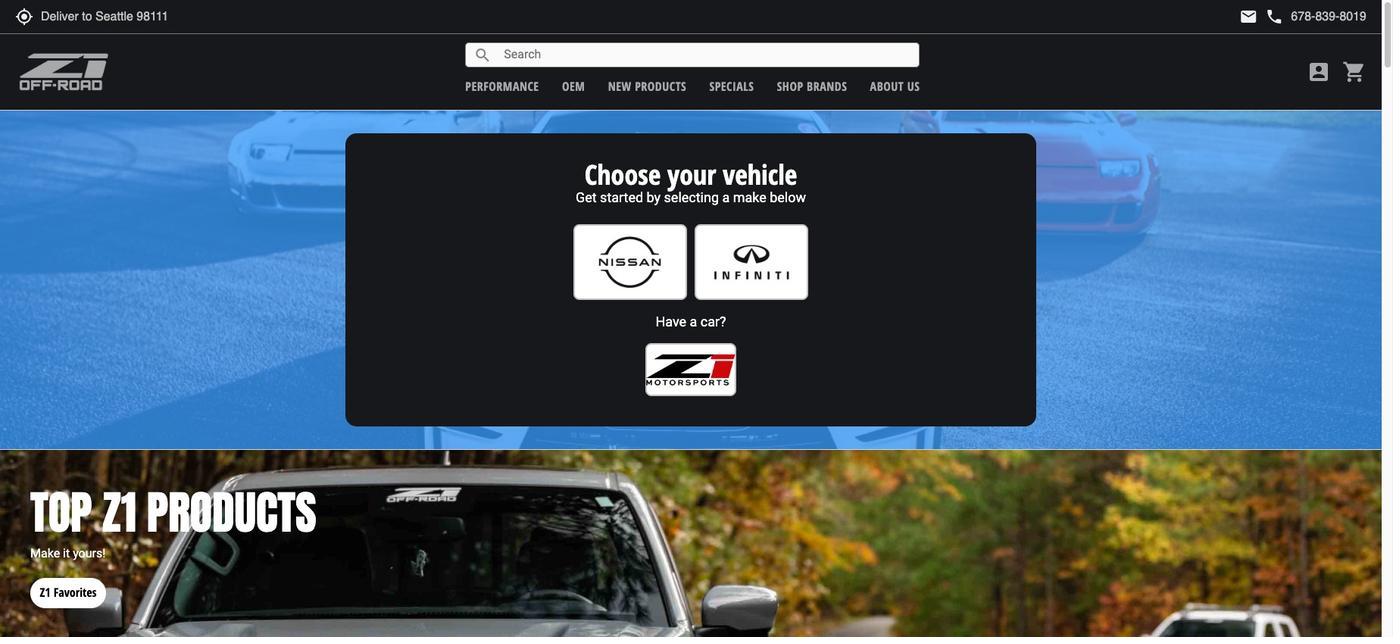 Task type: vqa. For each thing, say whether or not it's contained in the screenshot.
z1 motorsports logo
yes



Task type: describe. For each thing, give the bounding box(es) containing it.
performance
[[466, 78, 539, 94]]

get
[[576, 189, 597, 205]]

products
[[635, 78, 687, 94]]

products
[[147, 478, 317, 547]]

new
[[608, 78, 632, 94]]

choose your vehicle get started by selecting a make below
[[576, 156, 806, 205]]

choose
[[585, 156, 661, 193]]

shop brands
[[777, 78, 848, 94]]

mail
[[1240, 8, 1259, 26]]

oem link
[[562, 78, 585, 94]]

new products link
[[608, 78, 687, 94]]

specials link
[[710, 78, 754, 94]]

my_location
[[15, 8, 33, 26]]

by
[[647, 189, 661, 205]]

new products
[[608, 78, 687, 94]]

0 horizontal spatial z1 motorsports logo image
[[19, 53, 109, 91]]

have a car?
[[656, 314, 727, 330]]

selecting
[[664, 189, 719, 205]]

favorites
[[54, 584, 97, 601]]

specials
[[710, 78, 754, 94]]

started
[[600, 189, 644, 205]]

phone link
[[1266, 8, 1367, 26]]

shop brands link
[[777, 78, 848, 94]]



Task type: locate. For each thing, give the bounding box(es) containing it.
make
[[30, 546, 60, 561]]

a left 'make'
[[723, 189, 730, 205]]

z1 motorsports logo image down the 'my_location'
[[19, 53, 109, 91]]

car?
[[701, 314, 727, 330]]

top
[[30, 478, 92, 547]]

1 vertical spatial z1
[[40, 584, 51, 601]]

1 vertical spatial z1 motorsports logo image
[[646, 354, 737, 386]]

1 vertical spatial a
[[690, 314, 698, 330]]

top z1 products  make it  yours! image
[[0, 450, 1383, 637]]

0 horizontal spatial a
[[690, 314, 698, 330]]

account_box
[[1308, 60, 1332, 84]]

your
[[668, 156, 717, 193]]

a left car?
[[690, 314, 698, 330]]

us
[[908, 78, 920, 94]]

z1 motorsports logo image
[[19, 53, 109, 91], [646, 354, 737, 386]]

make
[[733, 189, 767, 205]]

vehicle
[[723, 156, 798, 193]]

account_box link
[[1304, 60, 1336, 84]]

mail phone
[[1240, 8, 1284, 26]]

z1 left favorites
[[40, 584, 51, 601]]

about us link
[[871, 78, 920, 94]]

1 horizontal spatial a
[[723, 189, 730, 205]]

1 horizontal spatial z1 motorsports logo image
[[646, 354, 737, 386]]

brands
[[807, 78, 848, 94]]

nissan logo image
[[583, 232, 678, 292]]

search
[[474, 46, 492, 64]]

z1 motorsports logo image down have a car?
[[646, 354, 737, 386]]

about us
[[871, 78, 920, 94]]

a inside choose your vehicle get started by selecting a make below
[[723, 189, 730, 205]]

z1 favorites link
[[30, 563, 106, 608]]

yours!
[[73, 546, 106, 561]]

0 horizontal spatial z1
[[40, 584, 51, 601]]

top z1 products make it  yours!
[[30, 478, 317, 561]]

z1
[[103, 478, 136, 547], [40, 584, 51, 601]]

1 horizontal spatial z1
[[103, 478, 136, 547]]

it
[[63, 546, 70, 561]]

shop
[[777, 78, 804, 94]]

oem
[[562, 78, 585, 94]]

z1 inside top z1 products make it  yours!
[[103, 478, 136, 547]]

about
[[871, 78, 904, 94]]

z1 favorites
[[40, 584, 97, 601]]

Search search field
[[492, 43, 920, 67]]

shopping_cart link
[[1339, 60, 1367, 84]]

0 vertical spatial a
[[723, 189, 730, 205]]

performance link
[[466, 78, 539, 94]]

below
[[770, 189, 806, 205]]

a
[[723, 189, 730, 205], [690, 314, 698, 330]]

have
[[656, 314, 687, 330]]

shopping_cart
[[1343, 60, 1367, 84]]

0 vertical spatial z1
[[103, 478, 136, 547]]

infinti logo image
[[704, 232, 800, 292]]

z1 right the top
[[103, 478, 136, 547]]

mail link
[[1240, 8, 1259, 26]]

0 vertical spatial z1 motorsports logo image
[[19, 53, 109, 91]]

phone
[[1266, 8, 1284, 26]]



